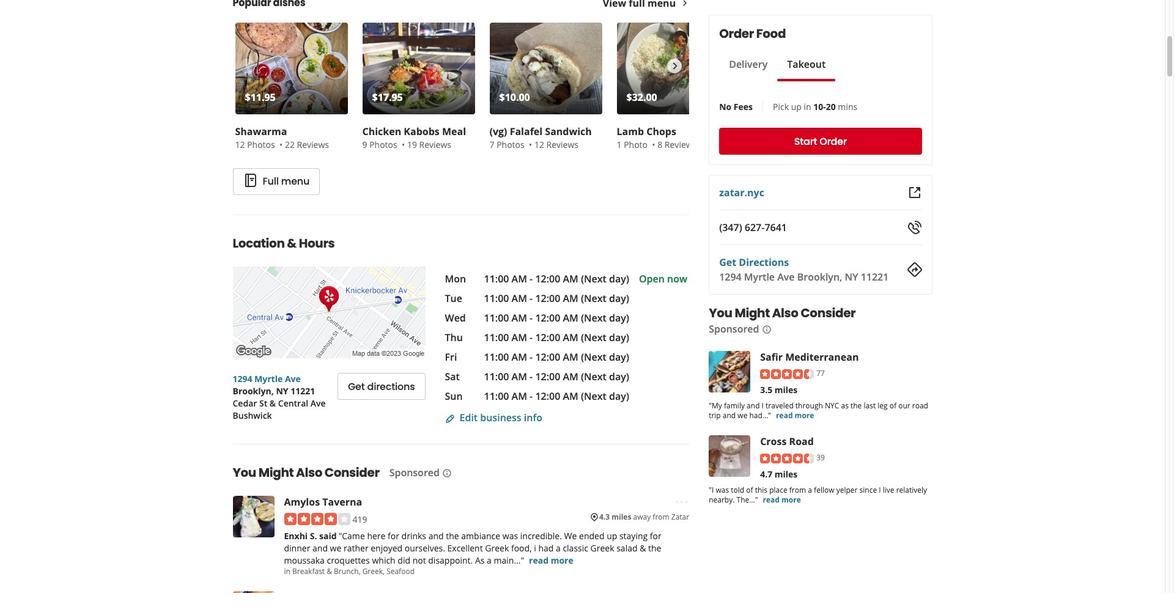 Task type: describe. For each thing, give the bounding box(es) containing it.
1 for from the left
[[388, 531, 400, 542]]

12:00 for sun
[[536, 390, 561, 403]]

1 horizontal spatial up
[[792, 101, 802, 113]]

1294 inside the 1294 myrtle ave brooklyn, ny 11221 cedar st & central ave bushwick
[[233, 373, 252, 385]]

0 horizontal spatial sponsored
[[390, 466, 440, 480]]

road
[[790, 435, 814, 448]]

"my
[[709, 401, 723, 411]]

full
[[263, 174, 279, 188]]

11:00 am - 12:00 am (next day) for sat
[[484, 370, 630, 384]]

& left hours
[[287, 235, 297, 252]]

falafel
[[510, 125, 543, 138]]

tue
[[445, 292, 463, 305]]

"came
[[339, 531, 365, 542]]

amylos taverna
[[284, 496, 362, 509]]

12:00 for tue
[[536, 292, 561, 305]]

11:00 am - 12:00 am (next day) for wed
[[484, 311, 630, 325]]

the…"
[[737, 495, 759, 505]]

chops
[[647, 125, 677, 138]]

get directions 1294 myrtle ave brooklyn, ny 11221
[[720, 256, 889, 284]]

through
[[796, 401, 824, 411]]

20
[[827, 101, 836, 113]]

ourselves.
[[405, 543, 445, 555]]

relatively
[[897, 485, 928, 495]]

reviews for (vg) falafel sandwich
[[547, 139, 579, 151]]

photo
[[624, 139, 648, 151]]

24 menu v2 image
[[243, 173, 258, 188]]

24 more v2 image
[[675, 495, 690, 510]]

1 horizontal spatial consider
[[801, 305, 856, 322]]

shawarma 12 photos
[[235, 125, 287, 151]]

this
[[756, 485, 768, 495]]

2 vertical spatial more
[[551, 555, 574, 567]]

lamb chops 1 photo
[[617, 125, 677, 151]]

photos inside shawarma 12 photos
[[247, 139, 275, 151]]

11:00 for mon
[[484, 272, 509, 286]]

food
[[757, 25, 786, 42]]

ambiance
[[462, 531, 501, 542]]

1 horizontal spatial a
[[556, 543, 561, 555]]

place
[[770, 485, 788, 495]]

1294 myrtle ave link
[[233, 373, 301, 385]]

2 12 from the left
[[535, 139, 545, 151]]

reviews for shawarma
[[297, 139, 329, 151]]

11:00 am - 12:00 am (next day) for fri
[[484, 351, 630, 364]]

1 vertical spatial consider
[[325, 464, 380, 482]]

2 vertical spatial ave
[[311, 398, 326, 409]]

- for thu
[[530, 331, 533, 345]]

safir mediterranean image
[[709, 351, 751, 393]]

our
[[899, 401, 911, 411]]

8
[[658, 139, 663, 151]]

12:00 for thu
[[536, 331, 561, 345]]

i inside "i was told of this place from a fellow yelper since i live relatively nearby. the…"
[[880, 485, 882, 495]]

photos for chicken kabobs meal
[[370, 139, 398, 151]]

4.7 miles
[[761, 468, 798, 480]]

last
[[864, 401, 876, 411]]

7
[[490, 139, 495, 151]]

miles for road
[[775, 468, 798, 480]]

st
[[259, 398, 268, 409]]

11:00 for sun
[[484, 390, 509, 403]]

croquettes
[[327, 555, 370, 567]]

11221 inside the 1294 myrtle ave brooklyn, ny 11221 cedar st & central ave bushwick
[[291, 386, 315, 397]]

2 vertical spatial a
[[487, 555, 492, 567]]

drinks
[[402, 531, 427, 542]]

1 horizontal spatial 16 info v2 image
[[762, 325, 772, 335]]

we for had…"
[[738, 410, 748, 421]]

sun
[[445, 390, 463, 403]]

directions
[[367, 380, 415, 394]]

- for wed
[[530, 311, 533, 325]]

ny inside the 1294 myrtle ave brooklyn, ny 11221 cedar st & central ave bushwick
[[276, 386, 289, 397]]

(next for sat
[[581, 370, 607, 384]]

and up ourselves.
[[429, 531, 444, 542]]

3.5 miles
[[761, 384, 798, 396]]

next image
[[668, 59, 682, 73]]

hours
[[299, 235, 335, 252]]

4 star rating image
[[284, 514, 350, 526]]

1 vertical spatial in
[[284, 567, 291, 577]]

disappoint.
[[429, 555, 473, 567]]

(347)
[[720, 221, 743, 234]]

nearby.
[[709, 495, 735, 505]]

get directions link
[[338, 373, 426, 400]]

reviews for chicken kabobs meal
[[420, 139, 452, 151]]

of inside "my family and i traveled through nyc as the last leg of our road trip and we had…"
[[890, 401, 897, 411]]

and right family
[[747, 401, 760, 411]]

12:00 for fri
[[536, 351, 561, 364]]

0 horizontal spatial ave
[[285, 373, 301, 385]]

shawarma
[[235, 125, 287, 138]]

staying
[[620, 531, 648, 542]]

2 vertical spatial read more
[[529, 555, 574, 567]]

a inside "i was told of this place from a fellow yelper since i live relatively nearby. the…"
[[809, 485, 813, 495]]

breakfast
[[293, 567, 325, 577]]

reviews for lamb chops
[[665, 139, 697, 151]]

start order
[[795, 134, 847, 148]]

order inside button
[[820, 134, 847, 148]]

read for cross
[[763, 495, 780, 505]]

central
[[278, 398, 309, 409]]

1 horizontal spatial the
[[649, 543, 662, 555]]

fri
[[445, 351, 457, 364]]

now
[[668, 272, 688, 286]]

told
[[731, 485, 745, 495]]

cedar
[[233, 398, 257, 409]]

& inside the "came here for drinks and the ambiance was incredible. we ended up staying for dinner and we rather enjoyed ourselves. excellent greek food, i had a classic greek salad & the moussaka croquettes which did not disappoint. as a main…"
[[640, 543, 646, 555]]

1 horizontal spatial might
[[735, 305, 770, 322]]

miles for mediterranean
[[775, 384, 798, 396]]

read for safir
[[777, 410, 793, 421]]

(next for thu
[[581, 331, 607, 345]]

fellow
[[815, 485, 835, 495]]

edit business info
[[460, 411, 543, 425]]

22
[[285, 139, 295, 151]]

amylos taverna image
[[233, 496, 274, 538]]

14 chevron right outline image
[[681, 0, 690, 7]]

- for sun
[[530, 390, 533, 403]]

627-
[[745, 221, 765, 234]]

11:00 for sat
[[484, 370, 509, 384]]

i inside "my family and i traveled through nyc as the last leg of our road trip and we had…"
[[762, 401, 764, 411]]

tab list containing delivery
[[720, 57, 836, 81]]

day) for fri
[[610, 351, 630, 364]]

day) for mon
[[610, 272, 630, 286]]

12 inside shawarma 12 photos
[[235, 139, 245, 151]]

12:00 for mon
[[536, 272, 561, 286]]

zatar.nyc
[[720, 186, 765, 200]]

4.7
[[761, 468, 773, 480]]

cross road image
[[709, 436, 751, 477]]

cross road link
[[761, 435, 814, 448]]

chicken
[[363, 125, 402, 138]]

12 reviews
[[535, 139, 579, 151]]

2 vertical spatial read more link
[[529, 555, 574, 567]]

location
[[233, 235, 285, 252]]

8 reviews
[[658, 139, 697, 151]]

away
[[634, 512, 651, 523]]

brunch,
[[334, 567, 361, 577]]

24 external link v2 image
[[908, 185, 923, 200]]

open now
[[639, 272, 688, 286]]

food,
[[512, 543, 532, 555]]

2 for from the left
[[650, 531, 662, 542]]

0 horizontal spatial might
[[259, 464, 294, 482]]

the inside "my family and i traveled through nyc as the last leg of our road trip and we had…"
[[851, 401, 862, 411]]

as
[[475, 555, 485, 567]]

since
[[860, 485, 878, 495]]

you might also consider for right 16 info v2 image
[[709, 305, 856, 322]]

read more for mediterranean
[[777, 410, 815, 421]]

main…"
[[494, 555, 524, 567]]

cross road
[[761, 435, 814, 448]]

safir mediterranean link
[[761, 351, 859, 364]]

read more link for road
[[763, 495, 802, 505]]

no fees
[[720, 101, 753, 113]]

& inside the 1294 myrtle ave brooklyn, ny 11221 cedar st & central ave bushwick
[[270, 398, 276, 409]]

(next for mon
[[581, 272, 607, 286]]

menu
[[281, 174, 310, 188]]

more for road
[[782, 495, 802, 505]]

4.3 miles away from zatar
[[600, 512, 690, 523]]

greek,
[[363, 567, 385, 577]]

get for get directions
[[348, 380, 365, 394]]

family
[[725, 401, 745, 411]]

day) for tue
[[610, 292, 630, 305]]

$11.95
[[245, 91, 276, 104]]



Task type: vqa. For each thing, say whether or not it's contained in the screenshot.
the dinner
yes



Task type: locate. For each thing, give the bounding box(es) containing it.
0 vertical spatial brooklyn,
[[798, 270, 843, 284]]

2 - from the top
[[530, 292, 533, 305]]

myrtle
[[745, 270, 775, 284], [255, 373, 283, 385]]

12:00 for sat
[[536, 370, 561, 384]]

1 vertical spatial was
[[503, 531, 518, 542]]

you might also consider up amylos
[[233, 464, 380, 482]]

3 12:00 from the top
[[536, 311, 561, 325]]

get directions
[[348, 380, 415, 394]]

cross
[[761, 435, 787, 448]]

of right 'leg'
[[890, 401, 897, 411]]

incredible.
[[521, 531, 562, 542]]

24 phone v2 image
[[908, 220, 923, 235]]

2 day) from the top
[[610, 292, 630, 305]]

2 greek from the left
[[591, 543, 615, 555]]

myrtle inside the 1294 myrtle ave brooklyn, ny 11221 cedar st & central ave bushwick
[[255, 373, 283, 385]]

3 11:00 from the top
[[484, 311, 509, 325]]

for right staying
[[650, 531, 662, 542]]

1 (next from the top
[[581, 272, 607, 286]]

1 horizontal spatial sponsored
[[709, 323, 760, 336]]

1 vertical spatial i
[[880, 485, 882, 495]]

directions
[[739, 256, 790, 269]]

in breakfast & brunch, greek, seafood
[[284, 567, 415, 577]]

1 greek from the left
[[485, 543, 509, 555]]

location & hours element
[[213, 215, 717, 425]]

fees
[[734, 101, 753, 113]]

1 horizontal spatial i
[[880, 485, 882, 495]]

2 (next from the top
[[581, 292, 607, 305]]

full menu
[[263, 174, 310, 188]]

the right the salad
[[649, 543, 662, 555]]

0 horizontal spatial 12
[[235, 139, 245, 151]]

trip
[[709, 410, 721, 421]]

we
[[565, 531, 577, 542]]

1 vertical spatial from
[[653, 512, 670, 523]]

0 vertical spatial in
[[804, 101, 812, 113]]

shawarma image
[[235, 23, 348, 114]]

the right as
[[851, 401, 862, 411]]

11:00 am - 12:00 am (next day) for mon
[[484, 272, 630, 286]]

12 down shawarma
[[235, 139, 245, 151]]

0 horizontal spatial you might also consider
[[233, 464, 380, 482]]

2 horizontal spatial photos
[[497, 139, 525, 151]]

you up safir mediterranean image
[[709, 305, 733, 322]]

business
[[481, 411, 522, 425]]

read more down 'had'
[[529, 555, 574, 567]]

also up amylos
[[296, 464, 323, 482]]

0 vertical spatial 11221
[[861, 270, 889, 284]]

as
[[842, 401, 849, 411]]

the up excellent
[[446, 531, 459, 542]]

more for mediterranean
[[795, 410, 815, 421]]

(347) 627-7641
[[720, 221, 788, 234]]

4.5 star rating image down cross road
[[761, 454, 815, 464]]

0 horizontal spatial brooklyn,
[[233, 386, 274, 397]]

1 vertical spatial order
[[820, 134, 847, 148]]

& left "brunch,"
[[327, 567, 332, 577]]

and down s.
[[313, 543, 328, 555]]

traveled
[[766, 401, 794, 411]]

read more link down the 4.7 miles
[[763, 495, 802, 505]]

0 horizontal spatial 11221
[[291, 386, 315, 397]]

7 day) from the top
[[610, 390, 630, 403]]

0 horizontal spatial for
[[388, 531, 400, 542]]

dinner
[[284, 543, 310, 555]]

1294 down get directions link on the right of the page
[[720, 270, 742, 284]]

2 4.5 star rating image from the top
[[761, 454, 815, 464]]

we down the said
[[330, 543, 342, 555]]

from inside "i was told of this place from a fellow yelper since i live relatively nearby. the…"
[[790, 485, 807, 495]]

5 11:00 from the top
[[484, 351, 509, 364]]

1 horizontal spatial greek
[[591, 543, 615, 555]]

open
[[639, 272, 665, 286]]

0 horizontal spatial 16 info v2 image
[[442, 469, 452, 478]]

11:00 for wed
[[484, 311, 509, 325]]

location & hours
[[233, 235, 335, 252]]

we for rather
[[330, 543, 342, 555]]

ave up central
[[285, 373, 301, 385]]

order right start
[[820, 134, 847, 148]]

mediterranean
[[786, 351, 859, 364]]

1 photos from the left
[[247, 139, 275, 151]]

a right 'had'
[[556, 543, 561, 555]]

chicken kabobs meal image
[[363, 23, 475, 114]]

16 info v2 image
[[762, 325, 772, 335], [442, 469, 452, 478]]

& right 'st'
[[270, 398, 276, 409]]

more down the 4.7 miles
[[782, 495, 802, 505]]

had…"
[[750, 410, 772, 421]]

was up food, on the left of page
[[503, 531, 518, 542]]

3 11:00 am - 12:00 am (next day) from the top
[[484, 311, 630, 325]]

- for fri
[[530, 351, 533, 364]]

4 (next from the top
[[581, 331, 607, 345]]

get for get directions 1294 myrtle ave brooklyn, ny 11221
[[720, 256, 737, 269]]

1294 up cedar
[[233, 373, 252, 385]]

pick up in 10-20 mins
[[774, 101, 858, 113]]

"i was told of this place from a fellow yelper since i live relatively nearby. the…"
[[709, 485, 928, 505]]

39
[[817, 453, 825, 463]]

you might also consider for 16 info v2 image to the left
[[233, 464, 380, 482]]

5 day) from the top
[[610, 351, 630, 364]]

0 vertical spatial you might also consider
[[709, 305, 856, 322]]

more up road
[[795, 410, 815, 421]]

1 vertical spatial get
[[348, 380, 365, 394]]

and right 'trip'
[[723, 410, 736, 421]]

taverna
[[323, 496, 362, 509]]

1 12:00 from the top
[[536, 272, 561, 286]]

5 11:00 am - 12:00 am (next day) from the top
[[484, 351, 630, 364]]

read right the had…"
[[777, 410, 793, 421]]

reunion image
[[233, 592, 274, 594]]

1 horizontal spatial 1294
[[720, 270, 742, 284]]

0 vertical spatial we
[[738, 410, 748, 421]]

19
[[408, 139, 417, 151]]

(next for fri
[[581, 351, 607, 364]]

myrtle inside get directions 1294 myrtle ave brooklyn, ny 11221
[[745, 270, 775, 284]]

0 horizontal spatial consider
[[325, 464, 380, 482]]

1 horizontal spatial you might also consider
[[709, 305, 856, 322]]

you might also consider up safir
[[709, 305, 856, 322]]

0 horizontal spatial order
[[720, 25, 754, 42]]

6 day) from the top
[[610, 370, 630, 384]]

2 horizontal spatial the
[[851, 401, 862, 411]]

1 vertical spatial might
[[259, 464, 294, 482]]

takeout tab panel
[[720, 81, 836, 86]]

day)
[[610, 272, 630, 286], [610, 292, 630, 305], [610, 311, 630, 325], [610, 331, 630, 345], [610, 351, 630, 364], [610, 370, 630, 384], [610, 390, 630, 403]]

classic
[[563, 543, 589, 555]]

brooklyn, inside get directions 1294 myrtle ave brooklyn, ny 11221
[[798, 270, 843, 284]]

2 11:00 am - 12:00 am (next day) from the top
[[484, 292, 630, 305]]

photos for (vg) falafel sandwich
[[497, 139, 525, 151]]

1 horizontal spatial from
[[790, 485, 807, 495]]

0 vertical spatial read more
[[777, 410, 815, 421]]

3 photos from the left
[[497, 139, 525, 151]]

photos down shawarma
[[247, 139, 275, 151]]

read more link up road
[[777, 410, 815, 421]]

get down '(347)'
[[720, 256, 737, 269]]

11:00 am - 12:00 am (next day) for thu
[[484, 331, 630, 345]]

you for 16 info v2 image to the left
[[233, 464, 256, 482]]

from right away
[[653, 512, 670, 523]]

greek down ended at the bottom of the page
[[591, 543, 615, 555]]

0 horizontal spatial up
[[607, 531, 618, 542]]

get directions link
[[720, 256, 790, 269]]

1 vertical spatial of
[[747, 485, 754, 495]]

2 horizontal spatial ave
[[778, 270, 795, 284]]

7 (next from the top
[[581, 390, 607, 403]]

1 horizontal spatial myrtle
[[745, 270, 775, 284]]

1 11:00 am - 12:00 am (next day) from the top
[[484, 272, 630, 286]]

11:00 for thu
[[484, 331, 509, 345]]

$10.00
[[500, 91, 530, 104]]

zatar
[[672, 512, 690, 523]]

2 photos from the left
[[370, 139, 398, 151]]

5 - from the top
[[530, 351, 533, 364]]

was inside the "came here for drinks and the ambiance was incredible. we ended up staying for dinner and we rather enjoyed ourselves. excellent greek food, i had a classic greek salad & the moussaka croquettes which did not disappoint. as a main…"
[[503, 531, 518, 542]]

0 vertical spatial i
[[762, 401, 764, 411]]

(next for tue
[[581, 292, 607, 305]]

(vg) falafel sandwich image
[[490, 23, 602, 114]]

of left this
[[747, 485, 754, 495]]

takeout
[[788, 58, 826, 71]]

a right as
[[487, 555, 492, 567]]

sandwich
[[545, 125, 592, 138]]

bushwick
[[233, 410, 272, 422]]

11:00 am - 12:00 am (next day) for tue
[[484, 292, 630, 305]]

0 horizontal spatial from
[[653, 512, 670, 523]]

7 - from the top
[[530, 390, 533, 403]]

miles up place
[[775, 468, 798, 480]]

2 vertical spatial read
[[529, 555, 549, 567]]

edit business info button
[[445, 411, 543, 425]]

0 horizontal spatial we
[[330, 543, 342, 555]]

1
[[617, 139, 622, 151]]

11:00
[[484, 272, 509, 286], [484, 292, 509, 305], [484, 311, 509, 325], [484, 331, 509, 345], [484, 351, 509, 364], [484, 370, 509, 384], [484, 390, 509, 403]]

4 12:00 from the top
[[536, 331, 561, 345]]

3 reviews from the left
[[547, 139, 579, 151]]

was right "i
[[716, 485, 730, 495]]

10-
[[814, 101, 827, 113]]

photos down "(vg)"
[[497, 139, 525, 151]]

4.5 star rating image for road
[[761, 454, 815, 464]]

0 horizontal spatial in
[[284, 567, 291, 577]]

0 vertical spatial read
[[777, 410, 793, 421]]

pick
[[774, 101, 789, 113]]

16 pencil v2 image
[[445, 414, 455, 424]]

1 4.5 star rating image from the top
[[761, 369, 815, 379]]

up inside the "came here for drinks and the ambiance was incredible. we ended up staying for dinner and we rather enjoyed ourselves. excellent greek food, i had a classic greek salad & the moussaka croquettes which did not disappoint. as a main…"
[[607, 531, 618, 542]]

had
[[539, 543, 554, 555]]

11:00 am - 12:00 am (next day)
[[484, 272, 630, 286], [484, 292, 630, 305], [484, 311, 630, 325], [484, 331, 630, 345], [484, 351, 630, 364], [484, 370, 630, 384], [484, 390, 630, 403]]

enxhi
[[284, 531, 308, 542]]

1 reviews from the left
[[297, 139, 329, 151]]

salad
[[617, 543, 638, 555]]

1 vertical spatial read more
[[763, 495, 802, 505]]

road
[[913, 401, 929, 411]]

19 reviews
[[408, 139, 452, 151]]

$17.95
[[372, 91, 403, 104]]

we inside "my family and i traveled through nyc as the last leg of our road trip and we had…"
[[738, 410, 748, 421]]

1 vertical spatial read more link
[[763, 495, 802, 505]]

from right place
[[790, 485, 807, 495]]

1 day) from the top
[[610, 272, 630, 286]]

1 horizontal spatial ave
[[311, 398, 326, 409]]

1 vertical spatial ave
[[285, 373, 301, 385]]

1 horizontal spatial also
[[773, 305, 799, 322]]

1 vertical spatial brooklyn,
[[233, 386, 274, 397]]

yelper
[[837, 485, 858, 495]]

1 11:00 from the top
[[484, 272, 509, 286]]

16 info v2 image up safir
[[762, 325, 772, 335]]

zatar.nyc link
[[720, 186, 765, 200]]

in left breakfast
[[284, 567, 291, 577]]

1 horizontal spatial was
[[716, 485, 730, 495]]

2 reviews from the left
[[420, 139, 452, 151]]

0 vertical spatial from
[[790, 485, 807, 495]]

amylos taverna link
[[284, 496, 362, 509]]

also up safir
[[773, 305, 799, 322]]

1 vertical spatial we
[[330, 543, 342, 555]]

(vg)
[[490, 125, 508, 138]]

6 11:00 am - 12:00 am (next day) from the top
[[484, 370, 630, 384]]

of
[[890, 401, 897, 411], [747, 485, 754, 495]]

16 marker v2 image
[[590, 513, 600, 522]]

4.5 star rating image up 3.5 miles at the bottom right of page
[[761, 369, 815, 379]]

get left directions
[[348, 380, 365, 394]]

1 - from the top
[[530, 272, 533, 286]]

5 12:00 from the top
[[536, 351, 561, 364]]

nyc
[[826, 401, 840, 411]]

day) for sun
[[610, 390, 630, 403]]

also
[[773, 305, 799, 322], [296, 464, 323, 482]]

0 horizontal spatial myrtle
[[255, 373, 283, 385]]

0 vertical spatial consider
[[801, 305, 856, 322]]

0 horizontal spatial also
[[296, 464, 323, 482]]

read down i
[[529, 555, 549, 567]]

thu
[[445, 331, 463, 345]]

rather
[[344, 543, 369, 555]]

map image
[[233, 267, 426, 359]]

read more for road
[[763, 495, 802, 505]]

1 vertical spatial ny
[[276, 386, 289, 397]]

2 12:00 from the top
[[536, 292, 561, 305]]

more down classic
[[551, 555, 574, 567]]

0 vertical spatial might
[[735, 305, 770, 322]]

6 - from the top
[[530, 370, 533, 384]]

0 vertical spatial more
[[795, 410, 815, 421]]

in left 10-
[[804, 101, 812, 113]]

ave inside get directions 1294 myrtle ave brooklyn, ny 11221
[[778, 270, 795, 284]]

24 directions v2 image
[[908, 263, 923, 277]]

for up enjoyed
[[388, 531, 400, 542]]

1294 inside get directions 1294 myrtle ave brooklyn, ny 11221
[[720, 270, 742, 284]]

up up the salad
[[607, 531, 618, 542]]

start order button
[[720, 128, 923, 155]]

$32.00
[[627, 91, 658, 104]]

0 vertical spatial get
[[720, 256, 737, 269]]

0 vertical spatial order
[[720, 25, 754, 42]]

excellent
[[448, 543, 483, 555]]

read more down the 4.7 miles
[[763, 495, 802, 505]]

1 vertical spatial up
[[607, 531, 618, 542]]

brooklyn, inside the 1294 myrtle ave brooklyn, ny 11221 cedar st & central ave bushwick
[[233, 386, 274, 397]]

reviews right '8' at the right
[[665, 139, 697, 151]]

reviews down kabobs
[[420, 139, 452, 151]]

might up amylos
[[259, 464, 294, 482]]

6 11:00 from the top
[[484, 370, 509, 384]]

12 down falafel
[[535, 139, 545, 151]]

12:00 for wed
[[536, 311, 561, 325]]

2 horizontal spatial a
[[809, 485, 813, 495]]

(next for sun
[[581, 390, 607, 403]]

lamb chops image
[[617, 23, 730, 114]]

4 day) from the top
[[610, 331, 630, 345]]

16 info v2 image down 16 pencil v2 icon
[[442, 469, 452, 478]]

11:00 am - 12:00 am (next day) for sun
[[484, 390, 630, 403]]

s.
[[310, 531, 317, 542]]

& down staying
[[640, 543, 646, 555]]

0 vertical spatial a
[[809, 485, 813, 495]]

4.3
[[600, 512, 610, 523]]

greek up 'main…"' on the bottom of the page
[[485, 543, 509, 555]]

0 horizontal spatial get
[[348, 380, 365, 394]]

day) for wed
[[610, 311, 630, 325]]

0 vertical spatial 16 info v2 image
[[762, 325, 772, 335]]

0 horizontal spatial a
[[487, 555, 492, 567]]

read more link down 'had'
[[529, 555, 574, 567]]

tab list
[[720, 57, 836, 81]]

6 12:00 from the top
[[536, 370, 561, 384]]

lamb
[[617, 125, 644, 138]]

you up amylos taverna image on the left bottom
[[233, 464, 256, 482]]

the
[[851, 401, 862, 411], [446, 531, 459, 542], [649, 543, 662, 555]]

a left fellow
[[809, 485, 813, 495]]

of inside "i was told of this place from a fellow yelper since i live relatively nearby. the…"
[[747, 485, 754, 495]]

get inside get directions 1294 myrtle ave brooklyn, ny 11221
[[720, 256, 737, 269]]

previous image
[[240, 59, 254, 73]]

7 12:00 from the top
[[536, 390, 561, 403]]

miles up traveled
[[775, 384, 798, 396]]

read right the…"
[[763, 495, 780, 505]]

6 (next from the top
[[581, 370, 607, 384]]

order up delivery
[[720, 25, 754, 42]]

photos inside chicken kabobs meal 9 photos
[[370, 139, 398, 151]]

0 horizontal spatial ny
[[276, 386, 289, 397]]

22 reviews
[[285, 139, 329, 151]]

3 day) from the top
[[610, 311, 630, 325]]

5 (next from the top
[[581, 351, 607, 364]]

11221 inside get directions 1294 myrtle ave brooklyn, ny 11221
[[861, 270, 889, 284]]

0 horizontal spatial the
[[446, 531, 459, 542]]

1 vertical spatial you might also consider
[[233, 464, 380, 482]]

4 11:00 am - 12:00 am (next day) from the top
[[484, 331, 630, 345]]

miles right 4.3 at the right of page
[[612, 512, 632, 523]]

4 reviews from the left
[[665, 139, 697, 151]]

ave down directions
[[778, 270, 795, 284]]

0 vertical spatial sponsored
[[709, 323, 760, 336]]

11221 up central
[[291, 386, 315, 397]]

read more up road
[[777, 410, 815, 421]]

0 vertical spatial you
[[709, 305, 733, 322]]

photos inside the (vg) falafel sandwich 7 photos
[[497, 139, 525, 151]]

1 vertical spatial myrtle
[[255, 373, 283, 385]]

1 vertical spatial more
[[782, 495, 802, 505]]

1 vertical spatial also
[[296, 464, 323, 482]]

not
[[413, 555, 426, 567]]

you for right 16 info v2 image
[[709, 305, 733, 322]]

consider up mediterranean
[[801, 305, 856, 322]]

menu element
[[213, 0, 732, 195]]

reviews right 22
[[297, 139, 329, 151]]

(next
[[581, 272, 607, 286], [581, 292, 607, 305], [581, 311, 607, 325], [581, 331, 607, 345], [581, 351, 607, 364], [581, 370, 607, 384], [581, 390, 607, 403]]

1 horizontal spatial ny
[[845, 270, 859, 284]]

0 horizontal spatial was
[[503, 531, 518, 542]]

miles
[[775, 384, 798, 396], [775, 468, 798, 480], [612, 512, 632, 523]]

might up safir
[[735, 305, 770, 322]]

1 horizontal spatial 11221
[[861, 270, 889, 284]]

4.5 star rating image
[[761, 369, 815, 379], [761, 454, 815, 464]]

ave
[[778, 270, 795, 284], [285, 373, 301, 385], [311, 398, 326, 409]]

photos down the chicken
[[370, 139, 398, 151]]

might
[[735, 305, 770, 322], [259, 464, 294, 482]]

enxhi s. said
[[284, 531, 337, 542]]

1 horizontal spatial we
[[738, 410, 748, 421]]

we left the had…"
[[738, 410, 748, 421]]

1 horizontal spatial in
[[804, 101, 812, 113]]

1 horizontal spatial of
[[890, 401, 897, 411]]

ave right central
[[311, 398, 326, 409]]

0 vertical spatial myrtle
[[745, 270, 775, 284]]

11221 left 24 directions v2 image in the right top of the page
[[861, 270, 889, 284]]

(next for wed
[[581, 311, 607, 325]]

0 vertical spatial 4.5 star rating image
[[761, 369, 815, 379]]

was inside "i was told of this place from a fellow yelper since i live relatively nearby. the…"
[[716, 485, 730, 495]]

1 vertical spatial read
[[763, 495, 780, 505]]

i down 3.5
[[762, 401, 764, 411]]

11:00 for fri
[[484, 351, 509, 364]]

myrtle down directions
[[745, 270, 775, 284]]

- for mon
[[530, 272, 533, 286]]

myrtle up 'st'
[[255, 373, 283, 385]]

2 vertical spatial miles
[[612, 512, 632, 523]]

safir mediterranean
[[761, 351, 859, 364]]

77
[[817, 368, 825, 379]]

1 horizontal spatial 12
[[535, 139, 545, 151]]

no
[[720, 101, 732, 113]]

read more link
[[777, 410, 815, 421], [763, 495, 802, 505], [529, 555, 574, 567]]

2 vertical spatial the
[[649, 543, 662, 555]]

1 12 from the left
[[235, 139, 245, 151]]

consider up taverna
[[325, 464, 380, 482]]

we inside the "came here for drinks and the ambiance was incredible. we ended up staying for dinner and we rather enjoyed ourselves. excellent greek food, i had a classic greek salad & the moussaka croquettes which did not disappoint. as a main…"
[[330, 543, 342, 555]]

1 horizontal spatial for
[[650, 531, 662, 542]]

4.5 star rating image for mediterranean
[[761, 369, 815, 379]]

3 - from the top
[[530, 311, 533, 325]]

- for tue
[[530, 292, 533, 305]]

2 11:00 from the top
[[484, 292, 509, 305]]

0 vertical spatial of
[[890, 401, 897, 411]]

1 horizontal spatial get
[[720, 256, 737, 269]]

- for sat
[[530, 370, 533, 384]]

3 (next from the top
[[581, 311, 607, 325]]

1 vertical spatial 4.5 star rating image
[[761, 454, 815, 464]]

"i
[[709, 485, 714, 495]]

4 - from the top
[[530, 331, 533, 345]]

reviews down 'sandwich'
[[547, 139, 579, 151]]

0 vertical spatial 1294
[[720, 270, 742, 284]]

0 horizontal spatial photos
[[247, 139, 275, 151]]

i left the live
[[880, 485, 882, 495]]

0 vertical spatial the
[[851, 401, 862, 411]]

7 11:00 from the top
[[484, 390, 509, 403]]

day) for sat
[[610, 370, 630, 384]]

4 11:00 from the top
[[484, 331, 509, 345]]

day) for thu
[[610, 331, 630, 345]]

7 11:00 am - 12:00 am (next day) from the top
[[484, 390, 630, 403]]

read more link for mediterranean
[[777, 410, 815, 421]]

0 vertical spatial read more link
[[777, 410, 815, 421]]

ny inside get directions 1294 myrtle ave brooklyn, ny 11221
[[845, 270, 859, 284]]

get inside get directions link
[[348, 380, 365, 394]]

up right pick
[[792, 101, 802, 113]]

0 horizontal spatial greek
[[485, 543, 509, 555]]

11:00 for tue
[[484, 292, 509, 305]]



